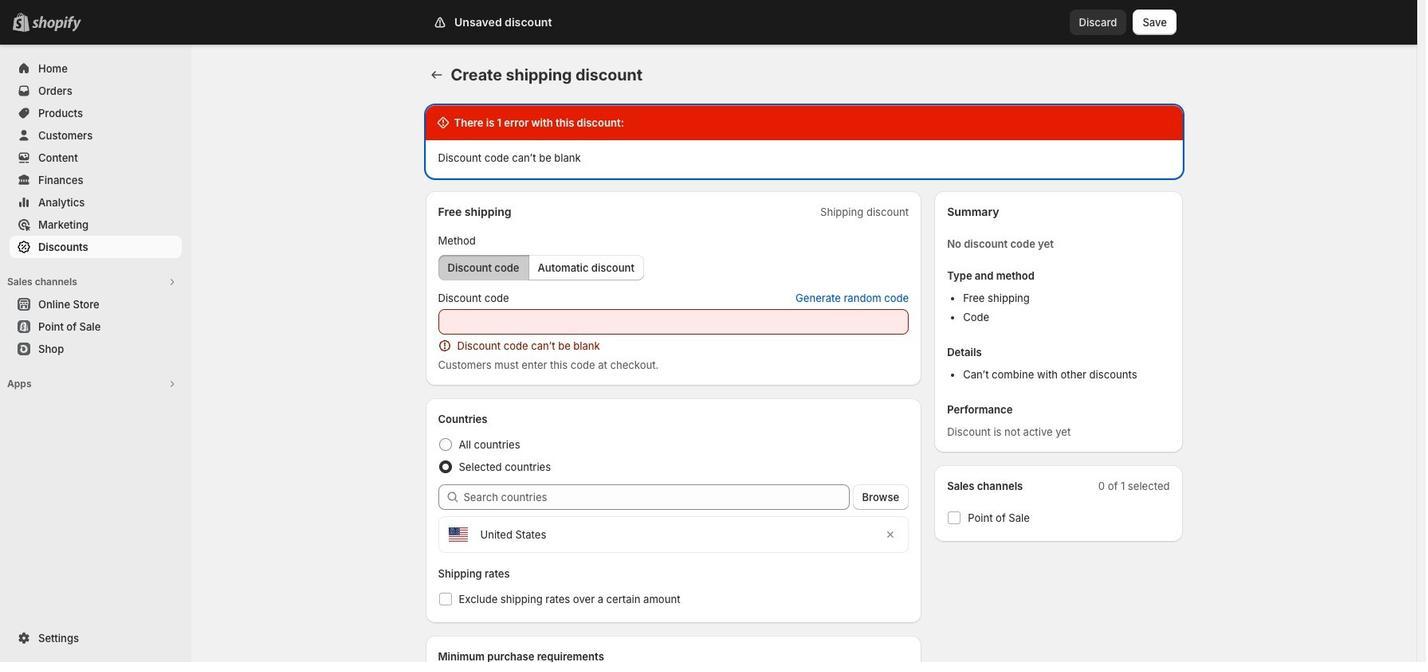 Task type: vqa. For each thing, say whether or not it's contained in the screenshot.
Shopify image
yes



Task type: describe. For each thing, give the bounding box(es) containing it.
shopify image
[[32, 16, 81, 32]]



Task type: locate. For each thing, give the bounding box(es) containing it.
None text field
[[438, 309, 909, 335]]

Search countries text field
[[464, 485, 849, 510]]



